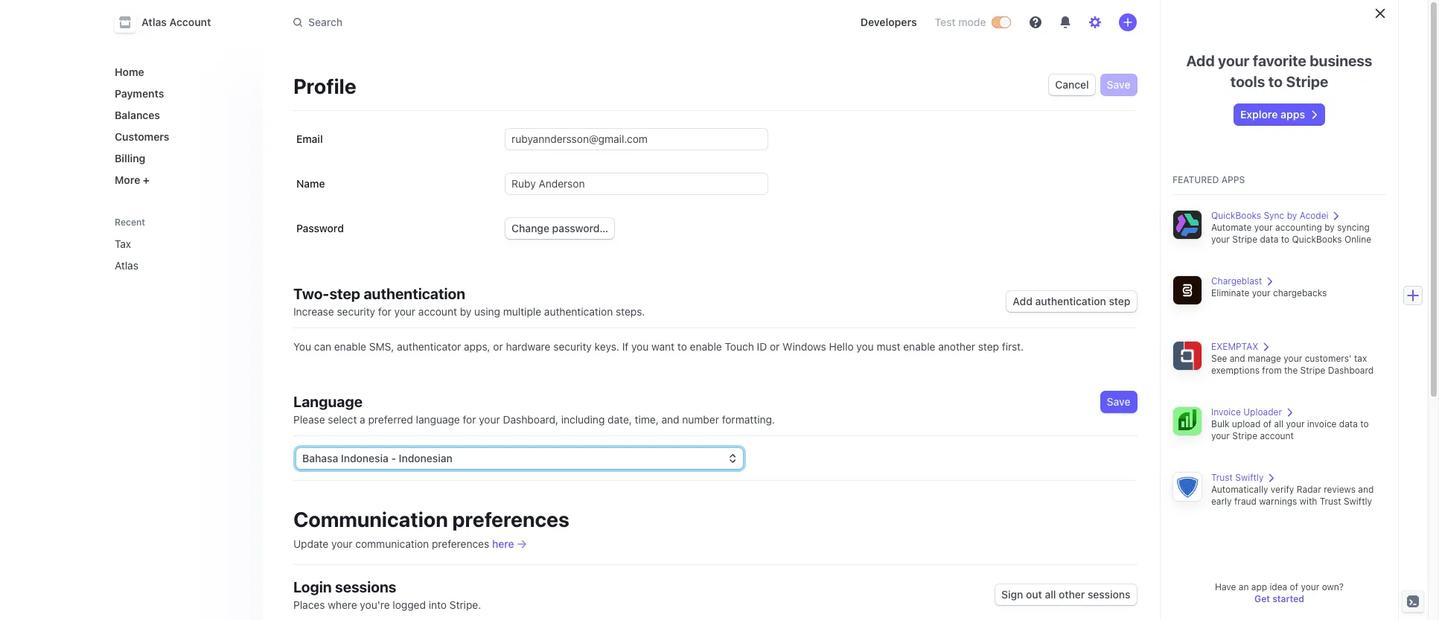 Task type: locate. For each thing, give the bounding box(es) containing it.
atlas link
[[109, 253, 231, 278]]

you
[[631, 340, 649, 353], [857, 340, 874, 353]]

all
[[1274, 418, 1284, 430], [1045, 588, 1056, 601]]

search
[[308, 16, 343, 28]]

your up tools
[[1218, 52, 1250, 69]]

save left invoice uploader image
[[1107, 395, 1131, 408]]

stripe down automate on the top right
[[1233, 234, 1258, 245]]

1 vertical spatial add
[[1013, 295, 1033, 308]]

enable right can
[[334, 340, 366, 353]]

0 horizontal spatial by
[[460, 305, 472, 318]]

account up authenticator
[[418, 305, 457, 318]]

stripe down upload at the right of page
[[1233, 430, 1258, 442]]

1 vertical spatial save
[[1107, 395, 1131, 408]]

0 vertical spatial account
[[418, 305, 457, 318]]

by left using
[[460, 305, 472, 318]]

1 vertical spatial pin to navigation image
[[238, 259, 250, 271]]

to inside add your favorite business tools to stripe
[[1269, 73, 1283, 90]]

security inside two-step authentication increase security for your account by using multiple authentication steps.
[[337, 305, 375, 318]]

accounting
[[1276, 222, 1322, 233]]

stripe down favorite
[[1286, 73, 1329, 90]]

a
[[360, 413, 365, 426]]

bulk upload of all your invoice data to your stripe account
[[1211, 418, 1369, 442]]

or right apps,
[[493, 340, 503, 353]]

stripe inside automate your accounting by syncing your stripe data to quickbooks online
[[1233, 234, 1258, 245]]

+
[[143, 173, 150, 186]]

1 horizontal spatial sessions
[[1088, 588, 1131, 601]]

sessions up you're on the bottom of page
[[335, 579, 396, 596]]

your down chargeblast
[[1252, 287, 1271, 299]]

reviews
[[1324, 484, 1356, 495]]

of up "started"
[[1290, 582, 1299, 593]]

update your communication preferences
[[293, 538, 492, 550]]

1 vertical spatial by
[[1325, 222, 1335, 233]]

by inside automate your accounting by syncing your stripe data to quickbooks online
[[1325, 222, 1335, 233]]

enable left touch in the right bottom of the page
[[690, 340, 722, 353]]

quickbooks up automate on the top right
[[1211, 210, 1261, 221]]

for
[[378, 305, 392, 318], [463, 413, 476, 426]]

0 horizontal spatial account
[[418, 305, 457, 318]]

to
[[1269, 73, 1283, 90], [1281, 234, 1290, 245], [678, 340, 687, 353], [1361, 418, 1369, 430]]

to down accounting
[[1281, 234, 1290, 245]]

0 vertical spatial and
[[1230, 353, 1246, 364]]

pin to navigation image for tax
[[238, 238, 250, 250]]

for right "language"
[[463, 413, 476, 426]]

preferences
[[452, 507, 570, 532], [432, 538, 489, 550]]

1 vertical spatial save button
[[1101, 392, 1137, 413]]

atlas left account
[[141, 16, 167, 28]]

stripe inside bulk upload of all your invoice data to your stripe account
[[1233, 430, 1258, 442]]

your down quickbooks sync by acodei on the right top of page
[[1254, 222, 1273, 233]]

sessions inside button
[[1088, 588, 1131, 601]]

Search text field
[[284, 9, 704, 36]]

1 vertical spatial atlas
[[115, 259, 138, 272]]

0 vertical spatial quickbooks
[[1211, 210, 1261, 221]]

chargeblast image
[[1173, 276, 1203, 305]]

1 vertical spatial data
[[1339, 418, 1358, 430]]

1 horizontal spatial and
[[1230, 353, 1246, 364]]

recent navigation links element
[[100, 210, 264, 278]]

by down acodei
[[1325, 222, 1335, 233]]

security left 'keys.'
[[553, 340, 592, 353]]

your
[[1218, 52, 1250, 69], [1254, 222, 1273, 233], [1211, 234, 1230, 245], [1252, 287, 1271, 299], [394, 305, 416, 318], [1284, 353, 1303, 364], [479, 413, 500, 426], [1286, 418, 1305, 430], [1211, 430, 1230, 442], [331, 538, 353, 550], [1301, 582, 1320, 593]]

of down uploader
[[1263, 418, 1272, 430]]

trust down reviews
[[1320, 496, 1341, 507]]

0 horizontal spatial quickbooks
[[1211, 210, 1261, 221]]

stripe down customers'
[[1301, 365, 1326, 376]]

more
[[115, 173, 140, 186]]

step
[[329, 285, 360, 302], [1109, 295, 1131, 308], [978, 340, 999, 353]]

1 horizontal spatial you
[[857, 340, 874, 353]]

preferences up here link
[[452, 507, 570, 532]]

0 vertical spatial trust
[[1211, 472, 1233, 483]]

your inside two-step authentication increase security for your account by using multiple authentication steps.
[[394, 305, 416, 318]]

of
[[1263, 418, 1272, 430], [1290, 582, 1299, 593]]

profile
[[293, 74, 356, 98]]

trust up automatically
[[1211, 472, 1233, 483]]

atlas inside 'button'
[[141, 16, 167, 28]]

you right "if"
[[631, 340, 649, 353]]

2 vertical spatial and
[[1358, 484, 1374, 495]]

apps,
[[464, 340, 490, 353]]

0 vertical spatial atlas
[[141, 16, 167, 28]]

0 horizontal spatial or
[[493, 340, 503, 353]]

your down automate on the top right
[[1211, 234, 1230, 245]]

sms,
[[369, 340, 394, 353]]

quickbooks
[[1211, 210, 1261, 221], [1292, 234, 1342, 245]]

pin to navigation image
[[238, 238, 250, 250], [238, 259, 250, 271]]

exemptax image
[[1173, 341, 1203, 371]]

add inside add your favorite business tools to stripe
[[1187, 52, 1215, 69]]

using
[[474, 305, 500, 318]]

0 horizontal spatial for
[[378, 305, 392, 318]]

quickbooks down accounting
[[1292, 234, 1342, 245]]

logged
[[393, 599, 426, 611]]

all right out
[[1045, 588, 1056, 601]]

2 save from the top
[[1107, 395, 1131, 408]]

communication preferences
[[293, 507, 570, 532]]

save button right cancel button
[[1101, 74, 1137, 95]]

developers
[[861, 16, 917, 28]]

1 horizontal spatial quickbooks
[[1292, 234, 1342, 245]]

0 horizontal spatial atlas
[[115, 259, 138, 272]]

stripe
[[1286, 73, 1329, 90], [1233, 234, 1258, 245], [1301, 365, 1326, 376], [1233, 430, 1258, 442]]

cancel button
[[1049, 74, 1095, 95]]

preferred
[[368, 413, 413, 426]]

you
[[293, 340, 311, 353]]

1 vertical spatial all
[[1045, 588, 1056, 601]]

0 horizontal spatial and
[[662, 413, 680, 426]]

stripe.
[[450, 599, 481, 611]]

for up sms,
[[378, 305, 392, 318]]

invoice uploader
[[1211, 407, 1282, 418]]

save button left invoice uploader image
[[1101, 392, 1137, 413]]

0 vertical spatial of
[[1263, 418, 1272, 430]]

test mode
[[935, 16, 986, 28]]

0 vertical spatial save
[[1107, 78, 1131, 91]]

0 vertical spatial by
[[1287, 210, 1297, 221]]

atlas down tax
[[115, 259, 138, 272]]

your down the bulk
[[1211, 430, 1230, 442]]

settings image
[[1089, 16, 1101, 28]]

swiftly up automatically
[[1235, 472, 1264, 483]]

indonesian
[[399, 452, 453, 465]]

0 horizontal spatial trust
[[1211, 472, 1233, 483]]

your left 'dashboard,'
[[479, 413, 500, 426]]

0 vertical spatial for
[[378, 305, 392, 318]]

data right invoice
[[1339, 418, 1358, 430]]

step left chargeblast icon
[[1109, 295, 1131, 308]]

1 pin to navigation image from the top
[[238, 238, 250, 250]]

2 horizontal spatial enable
[[903, 340, 936, 353]]

balances link
[[109, 103, 252, 127]]

0 horizontal spatial data
[[1260, 234, 1279, 245]]

1 vertical spatial and
[[662, 413, 680, 426]]

1 vertical spatial for
[[463, 413, 476, 426]]

0 horizontal spatial sessions
[[335, 579, 396, 596]]

see
[[1211, 353, 1227, 364]]

2 horizontal spatial authentication
[[1035, 295, 1106, 308]]

to inside bulk upload of all your invoice data to your stripe account
[[1361, 418, 1369, 430]]

tax
[[115, 238, 131, 250]]

2 vertical spatial by
[[460, 305, 472, 318]]

0 vertical spatial pin to navigation image
[[238, 238, 250, 250]]

payments link
[[109, 81, 252, 106]]

home link
[[109, 60, 252, 84]]

0 horizontal spatial all
[[1045, 588, 1056, 601]]

1 horizontal spatial for
[[463, 413, 476, 426]]

account down uploader
[[1260, 430, 1294, 442]]

0 vertical spatial security
[[337, 305, 375, 318]]

1 horizontal spatial trust
[[1320, 496, 1341, 507]]

eliminate
[[1211, 287, 1250, 299]]

sessions right other
[[1088, 588, 1131, 601]]

your up the
[[1284, 353, 1303, 364]]

all down uploader
[[1274, 418, 1284, 430]]

step inside two-step authentication increase security for your account by using multiple authentication steps.
[[329, 285, 360, 302]]

balances
[[115, 109, 160, 121]]

1 vertical spatial quickbooks
[[1292, 234, 1342, 245]]

1 horizontal spatial or
[[770, 340, 780, 353]]

2 pin to navigation image from the top
[[238, 259, 250, 271]]

0 horizontal spatial security
[[337, 305, 375, 318]]

enable right must
[[903, 340, 936, 353]]

1 horizontal spatial security
[[553, 340, 592, 353]]

2 or from the left
[[770, 340, 780, 353]]

data down quickbooks sync by acodei on the right top of page
[[1260, 234, 1279, 245]]

0 horizontal spatial add
[[1013, 295, 1033, 308]]

0 vertical spatial swiftly
[[1235, 472, 1264, 483]]

your left own?
[[1301, 582, 1320, 593]]

swiftly inside automatically verify radar reviews and early fraud warnings with trust swiftly
[[1344, 496, 1372, 507]]

apps
[[1222, 174, 1245, 185]]

1 horizontal spatial account
[[1260, 430, 1294, 442]]

must
[[877, 340, 901, 353]]

to inside automate your accounting by syncing your stripe data to quickbooks online
[[1281, 234, 1290, 245]]

and up the exemptions
[[1230, 353, 1246, 364]]

to right invoice
[[1361, 418, 1369, 430]]

and right time,
[[662, 413, 680, 426]]

1 enable from the left
[[334, 340, 366, 353]]

by inside two-step authentication increase security for your account by using multiple authentication steps.
[[460, 305, 472, 318]]

3 enable from the left
[[903, 340, 936, 353]]

1 vertical spatial of
[[1290, 582, 1299, 593]]

step left first.
[[978, 340, 999, 353]]

0 horizontal spatial you
[[631, 340, 649, 353]]

help image
[[1029, 16, 1041, 28]]

acodei
[[1300, 210, 1329, 221]]

tax link
[[109, 232, 231, 256]]

add inside popup button
[[1013, 295, 1033, 308]]

and right reviews
[[1358, 484, 1374, 495]]

0 vertical spatial save button
[[1101, 74, 1137, 95]]

for inside language please select a preferred language for your dashboard, including date, time, and number formatting.
[[463, 413, 476, 426]]

your up authenticator
[[394, 305, 416, 318]]

authentication
[[364, 285, 465, 302], [1035, 295, 1106, 308], [544, 305, 613, 318]]

1 horizontal spatial atlas
[[141, 16, 167, 28]]

more +
[[115, 173, 150, 186]]

None text field
[[506, 173, 768, 194]]

authentication inside add authentication step popup button
[[1035, 295, 1106, 308]]

sign out all other sessions button
[[996, 585, 1137, 605]]

atlas inside recent element
[[115, 259, 138, 272]]

None email field
[[506, 129, 768, 150]]

1 horizontal spatial of
[[1290, 582, 1299, 593]]

quickbooks inside automate your accounting by syncing your stripe data to quickbooks online
[[1292, 234, 1342, 245]]

you're
[[360, 599, 390, 611]]

0 vertical spatial data
[[1260, 234, 1279, 245]]

0 horizontal spatial of
[[1263, 418, 1272, 430]]

save right cancel
[[1107, 78, 1131, 91]]

get
[[1255, 593, 1270, 605]]

automatically verify radar reviews and early fraud warnings with trust swiftly
[[1211, 484, 1374, 507]]

to down favorite
[[1269, 73, 1283, 90]]

name
[[296, 177, 325, 190]]

exemptax
[[1211, 341, 1259, 352]]

swiftly
[[1235, 472, 1264, 483], [1344, 496, 1372, 507]]

1 vertical spatial account
[[1260, 430, 1294, 442]]

preferences down communication preferences
[[432, 538, 489, 550]]

1 horizontal spatial swiftly
[[1344, 496, 1372, 507]]

by up accounting
[[1287, 210, 1297, 221]]

step up increase
[[329, 285, 360, 302]]

2 horizontal spatial by
[[1325, 222, 1335, 233]]

0 horizontal spatial step
[[329, 285, 360, 302]]

1 horizontal spatial enable
[[690, 340, 722, 353]]

0 vertical spatial all
[[1274, 418, 1284, 430]]

swiftly down reviews
[[1344, 496, 1372, 507]]

manage
[[1248, 353, 1281, 364]]

add your favorite business tools to stripe
[[1187, 52, 1373, 90]]

2 horizontal spatial and
[[1358, 484, 1374, 495]]

invoice
[[1307, 418, 1337, 430]]

1 or from the left
[[493, 340, 503, 353]]

account
[[418, 305, 457, 318], [1260, 430, 1294, 442]]

account inside two-step authentication increase security for your account by using multiple authentication steps.
[[418, 305, 457, 318]]

1 save from the top
[[1107, 78, 1131, 91]]

1 horizontal spatial data
[[1339, 418, 1358, 430]]

0 vertical spatial add
[[1187, 52, 1215, 69]]

1 horizontal spatial add
[[1187, 52, 1215, 69]]

1 horizontal spatial by
[[1287, 210, 1297, 221]]

trust
[[1211, 472, 1233, 483], [1320, 496, 1341, 507]]

1 vertical spatial trust
[[1320, 496, 1341, 507]]

you left must
[[857, 340, 874, 353]]

or right id
[[770, 340, 780, 353]]

first.
[[1002, 340, 1024, 353]]

0 horizontal spatial enable
[[334, 340, 366, 353]]

quickbooks sync by acodei
[[1211, 210, 1329, 221]]

security right increase
[[337, 305, 375, 318]]

1 vertical spatial swiftly
[[1344, 496, 1372, 507]]

1 horizontal spatial all
[[1274, 418, 1284, 430]]

and inside automatically verify radar reviews and early fraud warnings with trust swiftly
[[1358, 484, 1374, 495]]

2 horizontal spatial step
[[1109, 295, 1131, 308]]



Task type: describe. For each thing, give the bounding box(es) containing it.
atlas for atlas
[[115, 259, 138, 272]]

your inside have an app idea of your own? get started
[[1301, 582, 1320, 593]]

started
[[1273, 593, 1304, 605]]

time,
[[635, 413, 659, 426]]

cancel
[[1055, 78, 1089, 91]]

1 horizontal spatial step
[[978, 340, 999, 353]]

customers link
[[109, 124, 252, 149]]

including
[[561, 413, 605, 426]]

0 horizontal spatial authentication
[[364, 285, 465, 302]]

save for second "save" button from the bottom
[[1107, 78, 1131, 91]]

language
[[416, 413, 460, 426]]

change
[[512, 222, 550, 235]]

favorite
[[1253, 52, 1307, 69]]

bulk
[[1211, 418, 1230, 430]]

2 enable from the left
[[690, 340, 722, 353]]

formatting.
[[722, 413, 775, 426]]

recent element
[[100, 232, 264, 278]]

here
[[492, 538, 514, 550]]

explore
[[1241, 108, 1278, 121]]

places
[[293, 599, 325, 611]]

customers
[[115, 130, 169, 143]]

of inside have an app idea of your own? get started
[[1290, 582, 1299, 593]]

1 you from the left
[[631, 340, 649, 353]]

get started link
[[1255, 593, 1304, 605]]

automate
[[1211, 222, 1252, 233]]

quickbooks sync by acodei image
[[1173, 210, 1203, 240]]

pin to navigation image for atlas
[[238, 259, 250, 271]]

select
[[328, 413, 357, 426]]

sign
[[1002, 588, 1023, 601]]

automate your accounting by syncing your stripe data to quickbooks online
[[1211, 222, 1372, 245]]

all inside button
[[1045, 588, 1056, 601]]

1 vertical spatial preferences
[[432, 538, 489, 550]]

your inside language please select a preferred language for your dashboard, including date, time, and number formatting.
[[479, 413, 500, 426]]

another
[[938, 340, 975, 353]]

exemptions
[[1211, 365, 1260, 376]]

dashboard
[[1328, 365, 1374, 376]]

account
[[169, 16, 211, 28]]

Search search field
[[284, 9, 704, 36]]

have an app idea of your own? get started
[[1215, 582, 1344, 605]]

stripe inside add your favorite business tools to stripe
[[1286, 73, 1329, 90]]

add for add your favorite business tools to stripe
[[1187, 52, 1215, 69]]

stripe inside see and manage your customers' tax exemptions from the stripe dashboard
[[1301, 365, 1326, 376]]

bahasa indonesia - indonesian button
[[296, 448, 743, 469]]

login
[[293, 579, 332, 596]]

you can enable sms, authenticator apps, or hardware security keys. if you want to enable touch id or windows hello you must enable another step first.
[[293, 340, 1024, 353]]

billing link
[[109, 146, 252, 171]]

hello
[[829, 340, 854, 353]]

data inside automate your accounting by syncing your stripe data to quickbooks online
[[1260, 234, 1279, 245]]

from
[[1262, 365, 1282, 376]]

two-
[[293, 285, 329, 302]]

and inside language please select a preferred language for your dashboard, including date, time, and number formatting.
[[662, 413, 680, 426]]

your inside see and manage your customers' tax exemptions from the stripe dashboard
[[1284, 353, 1303, 364]]

account inside bulk upload of all your invoice data to your stripe account
[[1260, 430, 1294, 442]]

bahasa indonesia - indonesian
[[302, 452, 453, 465]]

and inside see and manage your customers' tax exemptions from the stripe dashboard
[[1230, 353, 1246, 364]]

online
[[1345, 234, 1372, 245]]

customers'
[[1305, 353, 1352, 364]]

number
[[682, 413, 719, 426]]

2 save button from the top
[[1101, 392, 1137, 413]]

sessions inside the login sessions places where you're logged into stripe.
[[335, 579, 396, 596]]

atlas account
[[141, 16, 211, 28]]

eliminate your chargebacks
[[1211, 287, 1327, 299]]

all inside bulk upload of all your invoice data to your stripe account
[[1274, 418, 1284, 430]]

your right 'update'
[[331, 538, 353, 550]]

indonesia
[[341, 452, 389, 465]]

test
[[935, 16, 956, 28]]

tools
[[1231, 73, 1265, 90]]

of inside bulk upload of all your invoice data to your stripe account
[[1263, 418, 1272, 430]]

your inside add your favorite business tools to stripe
[[1218, 52, 1250, 69]]

idea
[[1270, 582, 1288, 593]]

for inside two-step authentication increase security for your account by using multiple authentication steps.
[[378, 305, 392, 318]]

multiple
[[503, 305, 541, 318]]

verify
[[1271, 484, 1294, 495]]

communication
[[355, 538, 429, 550]]

home
[[115, 66, 144, 78]]

please
[[293, 413, 325, 426]]

hardware
[[506, 340, 551, 353]]

explore apps link
[[1235, 104, 1325, 125]]

data inside bulk upload of all your invoice data to your stripe account
[[1339, 418, 1358, 430]]

2 you from the left
[[857, 340, 874, 353]]

core navigation links element
[[109, 60, 252, 192]]

steps.
[[616, 305, 645, 318]]

invoice uploader image
[[1173, 407, 1203, 436]]

have
[[1215, 582, 1236, 593]]

login sessions places where you're logged into stripe.
[[293, 579, 481, 611]]

add authentication step
[[1013, 295, 1131, 308]]

language please select a preferred language for your dashboard, including date, time, and number formatting.
[[293, 393, 775, 426]]

if
[[622, 340, 629, 353]]

own?
[[1322, 582, 1344, 593]]

chargebacks
[[1273, 287, 1327, 299]]

dashboard,
[[503, 413, 558, 426]]

explore apps
[[1241, 108, 1305, 121]]

0 horizontal spatial swiftly
[[1235, 472, 1264, 483]]

update
[[293, 538, 329, 550]]

into
[[429, 599, 447, 611]]

step inside popup button
[[1109, 295, 1131, 308]]

chargeblast
[[1211, 276, 1262, 287]]

add for add authentication step
[[1013, 295, 1033, 308]]

automatically
[[1211, 484, 1268, 495]]

see and manage your customers' tax exemptions from the stripe dashboard
[[1211, 353, 1374, 376]]

atlas for atlas account
[[141, 16, 167, 28]]

save for second "save" button from the top of the page
[[1107, 395, 1131, 408]]

1 vertical spatial security
[[553, 340, 592, 353]]

change password… button
[[506, 218, 615, 239]]

id
[[757, 340, 767, 353]]

tax
[[1354, 353, 1367, 364]]

the
[[1284, 365, 1298, 376]]

add authentication step button
[[1007, 291, 1137, 312]]

sign out all other sessions
[[1002, 588, 1131, 601]]

-
[[391, 452, 396, 465]]

sync
[[1264, 210, 1285, 221]]

trust swiftly image
[[1173, 472, 1203, 502]]

1 save button from the top
[[1101, 74, 1137, 95]]

1 horizontal spatial authentication
[[544, 305, 613, 318]]

apps
[[1281, 108, 1305, 121]]

other
[[1059, 588, 1085, 601]]

0 vertical spatial preferences
[[452, 507, 570, 532]]

date,
[[608, 413, 632, 426]]

want
[[652, 340, 675, 353]]

out
[[1026, 588, 1042, 601]]

where
[[328, 599, 357, 611]]

change password…
[[512, 222, 609, 235]]

syncing
[[1337, 222, 1370, 233]]

trust inside automatically verify radar reviews and early fraud warnings with trust swiftly
[[1320, 496, 1341, 507]]

mode
[[958, 16, 986, 28]]

your left invoice
[[1286, 418, 1305, 430]]

app
[[1252, 582, 1267, 593]]

communication
[[293, 507, 448, 532]]

touch
[[725, 340, 754, 353]]

to right want
[[678, 340, 687, 353]]



Task type: vqa. For each thing, say whether or not it's contained in the screenshot.
Change password…
yes



